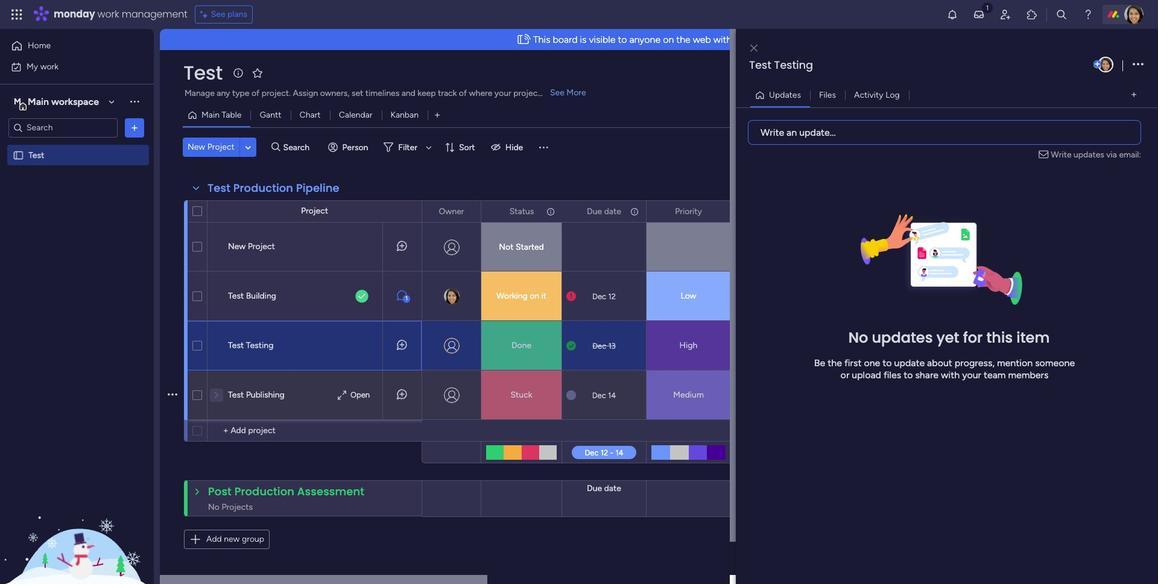 Task type: describe. For each thing, give the bounding box(es) containing it.
test production pipeline
[[208, 180, 340, 195]]

0 horizontal spatial test testing
[[228, 340, 274, 351]]

add view image
[[435, 111, 440, 120]]

due date
[[587, 206, 621, 216]]

working
[[497, 291, 528, 301]]

for
[[963, 328, 983, 347]]

is
[[580, 34, 587, 45]]

started
[[516, 242, 544, 252]]

1 vertical spatial new
[[228, 241, 246, 252]]

post production assessment
[[208, 484, 365, 499]]

filter button
[[379, 138, 436, 157]]

dec for dec 12
[[593, 292, 606, 301]]

board
[[553, 34, 578, 45]]

update
[[894, 357, 925, 369]]

m
[[14, 96, 21, 106]]

Due date field
[[584, 205, 624, 218]]

share
[[916, 369, 939, 381]]

1 of from the left
[[252, 88, 260, 98]]

work for my
[[40, 61, 59, 71]]

write an update... button
[[748, 120, 1142, 145]]

0 horizontal spatial james peterson image
[[1098, 57, 1114, 72]]

progress,
[[955, 357, 995, 369]]

write for write an update...
[[761, 126, 784, 138]]

test testing inside field
[[749, 57, 813, 72]]

building
[[246, 291, 276, 301]]

done
[[512, 340, 532, 351]]

manage any type of project. assign owners, set timelines and keep track of where your project stands.
[[185, 88, 570, 98]]

link
[[785, 34, 799, 45]]

v2 overdue deadline image
[[567, 291, 576, 302]]

1 vertical spatial new project
[[228, 241, 275, 252]]

add new group button
[[184, 530, 270, 549]]

main table button
[[183, 106, 251, 125]]

shareable
[[742, 34, 782, 45]]

new
[[224, 534, 240, 544]]

with inside be the first one to update about progress, mention someone or upload files to share with your team members
[[941, 369, 960, 381]]

0 horizontal spatial with
[[714, 34, 732, 45]]

this
[[987, 328, 1013, 347]]

keep
[[418, 88, 436, 98]]

0 horizontal spatial on
[[530, 291, 539, 301]]

mention
[[997, 357, 1033, 369]]

Post Production Assessment field
[[205, 484, 368, 500]]

updates for write
[[1074, 149, 1105, 160]]

production for test
[[233, 180, 293, 195]]

Test Testing field
[[746, 57, 1091, 73]]

first
[[845, 357, 862, 369]]

publishing
[[246, 390, 285, 400]]

1 vertical spatial project
[[301, 206, 328, 216]]

workspace
[[51, 96, 99, 107]]

set
[[352, 88, 363, 98]]

gantt
[[260, 110, 282, 120]]

files
[[884, 369, 902, 381]]

owners,
[[320, 88, 350, 98]]

monday
[[54, 7, 95, 21]]

table
[[222, 110, 242, 120]]

this  board is visible to anyone on the web with a shareable link
[[533, 34, 799, 45]]

not
[[499, 242, 514, 252]]

work for monday
[[97, 7, 119, 21]]

1 horizontal spatial on
[[663, 34, 674, 45]]

or
[[841, 369, 850, 381]]

not started
[[499, 242, 544, 252]]

v2 search image
[[271, 140, 280, 154]]

it
[[542, 291, 547, 301]]

Priority field
[[672, 205, 705, 218]]

files button
[[810, 85, 845, 105]]

sort
[[459, 142, 475, 152]]

updates for no
[[872, 328, 933, 347]]

no
[[849, 328, 868, 347]]

dec 12
[[593, 292, 616, 301]]

close image
[[751, 44, 758, 53]]

0 horizontal spatial testing
[[246, 340, 274, 351]]

0 vertical spatial james peterson image
[[1125, 5, 1144, 24]]

open
[[351, 390, 370, 399]]

test inside 'field'
[[208, 180, 230, 195]]

write an update...
[[761, 126, 836, 138]]

lottie animation image
[[0, 462, 154, 584]]

public board image
[[13, 149, 24, 161]]

post
[[208, 484, 232, 499]]

menu image
[[538, 141, 550, 153]]

search everything image
[[1056, 8, 1068, 21]]

inbox image
[[973, 8, 985, 21]]

1 image
[[982, 1, 993, 14]]

test down "test building"
[[228, 340, 244, 351]]

where
[[469, 88, 493, 98]]

column information image for due date
[[630, 207, 640, 216]]

test inside field
[[749, 57, 772, 72]]

and
[[402, 88, 416, 98]]

plans
[[227, 9, 247, 19]]

yet
[[937, 328, 960, 347]]

my
[[27, 61, 38, 71]]

any
[[217, 88, 230, 98]]

0 horizontal spatial the
[[677, 34, 691, 45]]

help image
[[1082, 8, 1094, 21]]

medium
[[673, 390, 704, 400]]

add view image
[[1132, 91, 1137, 100]]

see for see more
[[550, 87, 565, 98]]

test publishing
[[228, 390, 285, 400]]

hide
[[505, 142, 523, 152]]

add to favorites image
[[251, 67, 264, 79]]

stands.
[[543, 88, 570, 98]]

via
[[1107, 149, 1117, 160]]

someone
[[1035, 357, 1075, 369]]

add
[[206, 534, 222, 544]]

working on it
[[497, 291, 547, 301]]

test left building at the left
[[228, 291, 244, 301]]

stuck
[[511, 390, 532, 400]]

project
[[514, 88, 541, 98]]

this
[[533, 34, 551, 45]]

chart
[[300, 110, 321, 120]]

one
[[864, 357, 880, 369]]

select product image
[[11, 8, 23, 21]]

email:
[[1119, 149, 1142, 160]]

assign
[[293, 88, 318, 98]]

show board description image
[[231, 67, 245, 79]]

main table
[[202, 110, 242, 120]]

new project inside button
[[188, 142, 235, 152]]

activity
[[854, 90, 884, 100]]

lottie animation element
[[0, 462, 154, 584]]

web
[[693, 34, 711, 45]]

management
[[122, 7, 187, 21]]

see plans button
[[195, 5, 253, 24]]



Task type: locate. For each thing, give the bounding box(es) containing it.
apps image
[[1026, 8, 1038, 21]]

hide button
[[486, 138, 531, 157]]

assessment
[[297, 484, 365, 499]]

chart button
[[291, 106, 330, 125]]

0 vertical spatial production
[[233, 180, 293, 195]]

dec for dec 14
[[592, 391, 606, 400]]

0 vertical spatial testing
[[774, 57, 813, 72]]

2 horizontal spatial project
[[301, 206, 328, 216]]

workspace selection element
[[11, 94, 101, 110]]

updates button
[[751, 85, 810, 105]]

test
[[749, 57, 772, 72], [183, 59, 223, 86], [28, 150, 44, 160], [208, 180, 230, 195], [228, 291, 244, 301], [228, 340, 244, 351], [228, 390, 244, 400]]

on
[[663, 34, 674, 45], [530, 291, 539, 301]]

of right track
[[459, 88, 467, 98]]

1 horizontal spatial new
[[228, 241, 246, 252]]

be
[[814, 357, 826, 369]]

envelope o image
[[1039, 148, 1051, 161]]

column information image for status
[[546, 207, 556, 216]]

2 vertical spatial project
[[248, 241, 275, 252]]

test up the manage
[[183, 59, 223, 86]]

0 vertical spatial the
[[677, 34, 691, 45]]

2 vertical spatial dec
[[592, 391, 606, 400]]

test down close image
[[749, 57, 772, 72]]

calendar button
[[330, 106, 382, 125]]

files
[[819, 90, 836, 100]]

with down about
[[941, 369, 960, 381]]

2 horizontal spatial to
[[904, 369, 913, 381]]

1 vertical spatial on
[[530, 291, 539, 301]]

test testing
[[749, 57, 813, 72], [228, 340, 274, 351]]

0 vertical spatial new project
[[188, 142, 235, 152]]

updates left via
[[1074, 149, 1105, 160]]

0 horizontal spatial column information image
[[546, 207, 556, 216]]

low
[[681, 291, 697, 301]]

to right visible
[[618, 34, 627, 45]]

team
[[984, 369, 1006, 381]]

1 vertical spatial with
[[941, 369, 960, 381]]

test testing down "test building"
[[228, 340, 274, 351]]

1 horizontal spatial write
[[1051, 149, 1072, 160]]

1 vertical spatial to
[[883, 357, 892, 369]]

group
[[242, 534, 264, 544]]

0 vertical spatial on
[[663, 34, 674, 45]]

0 vertical spatial dec
[[593, 292, 606, 301]]

0 vertical spatial test testing
[[749, 57, 813, 72]]

0 horizontal spatial main
[[28, 96, 49, 107]]

project left angle down icon on the top left of page
[[207, 142, 235, 152]]

on left it
[[530, 291, 539, 301]]

0 vertical spatial to
[[618, 34, 627, 45]]

track
[[438, 88, 457, 98]]

to up files
[[883, 357, 892, 369]]

column information image right date
[[630, 207, 640, 216]]

1 horizontal spatial james peterson image
[[1125, 5, 1144, 24]]

my work
[[27, 61, 59, 71]]

main right workspace image
[[28, 96, 49, 107]]

12
[[608, 292, 616, 301]]

kanban button
[[382, 106, 428, 125]]

about
[[927, 357, 953, 369]]

workspace options image
[[129, 95, 141, 108]]

new inside new project button
[[188, 142, 205, 152]]

1 vertical spatial test testing
[[228, 340, 274, 351]]

Search field
[[280, 139, 316, 156]]

main inside button
[[202, 110, 220, 120]]

production right post
[[235, 484, 294, 499]]

to
[[618, 34, 627, 45], [883, 357, 892, 369], [904, 369, 913, 381]]

animation image
[[513, 30, 533, 49]]

write left via
[[1051, 149, 1072, 160]]

pipeline
[[296, 180, 340, 195]]

see more link
[[549, 87, 587, 99]]

add new group
[[206, 534, 264, 544]]

1 vertical spatial the
[[828, 357, 842, 369]]

work
[[97, 7, 119, 21], [40, 61, 59, 71]]

on right anyone
[[663, 34, 674, 45]]

calendar
[[339, 110, 373, 120]]

updates up update
[[872, 328, 933, 347]]

activity log
[[854, 90, 900, 100]]

1 horizontal spatial main
[[202, 110, 220, 120]]

new up "test building"
[[228, 241, 246, 252]]

0 vertical spatial work
[[97, 7, 119, 21]]

1 horizontal spatial your
[[962, 369, 982, 381]]

the right be
[[828, 357, 842, 369]]

0 vertical spatial updates
[[1074, 149, 1105, 160]]

arrow down image
[[422, 140, 436, 154]]

project inside button
[[207, 142, 235, 152]]

to for one
[[883, 357, 892, 369]]

1 horizontal spatial with
[[941, 369, 960, 381]]

your right the where
[[495, 88, 511, 98]]

main inside workspace selection element
[[28, 96, 49, 107]]

Owner field
[[436, 205, 467, 218]]

update...
[[800, 126, 836, 138]]

test building
[[228, 291, 276, 301]]

test testing down link at right
[[749, 57, 813, 72]]

1 button
[[383, 272, 422, 321]]

test left publishing
[[228, 390, 244, 400]]

work inside button
[[40, 61, 59, 71]]

testing down link at right
[[774, 57, 813, 72]]

see plans
[[211, 9, 247, 19]]

1 horizontal spatial work
[[97, 7, 119, 21]]

more
[[567, 87, 586, 98]]

filter
[[398, 142, 417, 152]]

0 horizontal spatial of
[[252, 88, 260, 98]]

your
[[495, 88, 511, 98], [962, 369, 982, 381]]

0 horizontal spatial updates
[[872, 328, 933, 347]]

test right public board image
[[28, 150, 44, 160]]

to for visible
[[618, 34, 627, 45]]

activity log button
[[845, 85, 909, 105]]

home
[[28, 40, 51, 51]]

production for post
[[235, 484, 294, 499]]

1 vertical spatial work
[[40, 61, 59, 71]]

gantt button
[[251, 106, 291, 125]]

see inside see plans button
[[211, 9, 225, 19]]

see left "more"
[[550, 87, 565, 98]]

new project button
[[183, 138, 239, 157]]

0 vertical spatial your
[[495, 88, 511, 98]]

the inside be the first one to update about progress, mention someone or upload files to share with your team members
[[828, 357, 842, 369]]

option
[[0, 144, 154, 147]]

project down pipeline
[[301, 206, 328, 216]]

anyone
[[630, 34, 661, 45]]

dec left 12
[[593, 292, 606, 301]]

to down update
[[904, 369, 913, 381]]

1 horizontal spatial testing
[[774, 57, 813, 72]]

2 of from the left
[[459, 88, 467, 98]]

Status field
[[507, 205, 537, 218]]

1 vertical spatial updates
[[872, 328, 933, 347]]

1 horizontal spatial updates
[[1074, 149, 1105, 160]]

0 vertical spatial new
[[188, 142, 205, 152]]

project up building at the left
[[248, 241, 275, 252]]

see more
[[550, 87, 586, 98]]

person button
[[323, 138, 375, 157]]

main for main table
[[202, 110, 220, 120]]

production
[[233, 180, 293, 195], [235, 484, 294, 499]]

production inside 'field'
[[233, 180, 293, 195]]

test inside list box
[[28, 150, 44, 160]]

1 vertical spatial james peterson image
[[1098, 57, 1114, 72]]

open button
[[334, 388, 373, 402]]

1 vertical spatial production
[[235, 484, 294, 499]]

0 horizontal spatial to
[[618, 34, 627, 45]]

dec left 14
[[592, 391, 606, 400]]

1 vertical spatial main
[[202, 110, 220, 120]]

write updates via email:
[[1051, 149, 1142, 160]]

upload
[[852, 369, 881, 381]]

dec for dec 13
[[593, 341, 606, 350]]

2 column information image from the left
[[630, 207, 640, 216]]

0 vertical spatial see
[[211, 9, 225, 19]]

0 horizontal spatial project
[[207, 142, 235, 152]]

with left a
[[714, 34, 732, 45]]

test down new project button
[[208, 180, 230, 195]]

sort button
[[440, 138, 482, 157]]

0 horizontal spatial new
[[188, 142, 205, 152]]

your inside be the first one to update about progress, mention someone or upload files to share with your team members
[[962, 369, 982, 381]]

1 horizontal spatial project
[[248, 241, 275, 252]]

0 horizontal spatial your
[[495, 88, 511, 98]]

testing inside field
[[774, 57, 813, 72]]

0 vertical spatial write
[[761, 126, 784, 138]]

0 horizontal spatial work
[[40, 61, 59, 71]]

owner
[[439, 206, 464, 216]]

1 vertical spatial testing
[[246, 340, 274, 351]]

new project down main table button
[[188, 142, 235, 152]]

the left web on the top right
[[677, 34, 691, 45]]

main for main workspace
[[28, 96, 49, 107]]

1 vertical spatial dec
[[593, 341, 606, 350]]

type
[[232, 88, 249, 98]]

testing down building at the left
[[246, 340, 274, 351]]

the
[[677, 34, 691, 45], [828, 357, 842, 369]]

see for see plans
[[211, 9, 225, 19]]

production down v2 search icon
[[233, 180, 293, 195]]

item
[[1017, 328, 1050, 347]]

0 vertical spatial with
[[714, 34, 732, 45]]

a
[[734, 34, 739, 45]]

high
[[680, 340, 698, 351]]

invite members image
[[1000, 8, 1012, 21]]

1 horizontal spatial column information image
[[630, 207, 640, 216]]

person
[[342, 142, 368, 152]]

options image
[[1133, 56, 1144, 73], [129, 122, 141, 134], [464, 201, 472, 222], [545, 201, 554, 222], [629, 201, 638, 222], [168, 367, 177, 423]]

main workspace
[[28, 96, 99, 107]]

0 horizontal spatial see
[[211, 9, 225, 19]]

an
[[787, 126, 797, 138]]

main left the table
[[202, 110, 220, 120]]

dec left 13
[[593, 341, 606, 350]]

project.
[[262, 88, 291, 98]]

of right type
[[252, 88, 260, 98]]

1 horizontal spatial to
[[883, 357, 892, 369]]

updates
[[769, 90, 801, 100]]

workspace image
[[11, 95, 24, 108]]

1 horizontal spatial test testing
[[749, 57, 813, 72]]

+ Add project text field
[[214, 424, 311, 438]]

1 horizontal spatial the
[[828, 357, 842, 369]]

write inside write an update... button
[[761, 126, 784, 138]]

test list box
[[0, 142, 154, 328]]

my work button
[[7, 57, 130, 76]]

write for write updates via email:
[[1051, 149, 1072, 160]]

manage
[[185, 88, 215, 98]]

0 horizontal spatial write
[[761, 126, 784, 138]]

production inside "field"
[[235, 484, 294, 499]]

see inside the "see more" link
[[550, 87, 565, 98]]

13
[[608, 341, 616, 350]]

1 horizontal spatial of
[[459, 88, 467, 98]]

monday work management
[[54, 7, 187, 21]]

column information image right the status 'field'
[[546, 207, 556, 216]]

work right monday
[[97, 7, 119, 21]]

notifications image
[[947, 8, 959, 21]]

your down progress,
[[962, 369, 982, 381]]

james peterson image
[[1125, 5, 1144, 24], [1098, 57, 1114, 72]]

write left an
[[761, 126, 784, 138]]

new project up "test building"
[[228, 241, 275, 252]]

1 vertical spatial your
[[962, 369, 982, 381]]

no updates yet for this item
[[849, 328, 1050, 347]]

see left the plans
[[211, 9, 225, 19]]

1 horizontal spatial see
[[550, 87, 565, 98]]

be the first one to update about progress, mention someone or upload files to share with your team members
[[814, 357, 1075, 381]]

new down main table button
[[188, 142, 205, 152]]

Test Production Pipeline field
[[205, 180, 343, 196]]

1 column information image from the left
[[546, 207, 556, 216]]

status
[[510, 206, 534, 216]]

2 vertical spatial to
[[904, 369, 913, 381]]

due
[[587, 206, 602, 216]]

Test field
[[180, 59, 226, 86]]

0 vertical spatial main
[[28, 96, 49, 107]]

kanban
[[391, 110, 419, 120]]

dapulse addbtn image
[[1094, 60, 1102, 68]]

work right my
[[40, 61, 59, 71]]

log
[[886, 90, 900, 100]]

1 vertical spatial write
[[1051, 149, 1072, 160]]

0 vertical spatial project
[[207, 142, 235, 152]]

dec 13
[[593, 341, 616, 350]]

angle down image
[[245, 143, 251, 152]]

column information image
[[546, 207, 556, 216], [630, 207, 640, 216]]

Search in workspace field
[[25, 121, 101, 135]]

1 vertical spatial see
[[550, 87, 565, 98]]

v2 done deadline image
[[567, 340, 576, 351]]



Task type: vqa. For each thing, say whether or not it's contained in the screenshot.
rightmost your
yes



